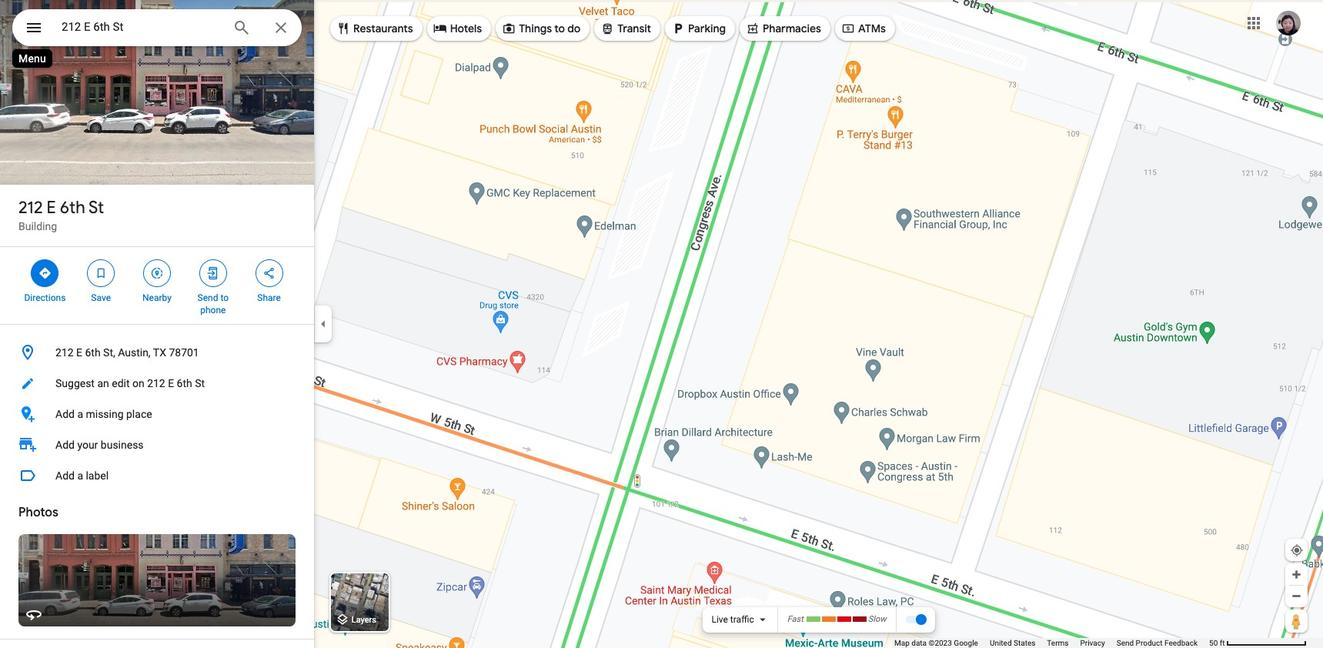 Task type: vqa. For each thing, say whether or not it's contained in the screenshot.
ATMs
yes



Task type: locate. For each thing, give the bounding box(es) containing it.
1 a from the top
[[77, 408, 83, 420]]

label
[[86, 470, 109, 482]]

ft
[[1220, 639, 1225, 647]]

hotels
[[450, 22, 482, 35]]

1 vertical spatial send
[[1117, 639, 1134, 647]]

things
[[519, 22, 552, 35]]


[[94, 265, 108, 282]]

0 vertical spatial 6th
[[60, 197, 85, 219]]

1 horizontal spatial to
[[554, 22, 565, 35]]

e inside 212 e 6th st building
[[47, 197, 56, 219]]

0 vertical spatial e
[[47, 197, 56, 219]]

your
[[77, 439, 98, 451]]

united states button
[[990, 638, 1036, 648]]

2 vertical spatial add
[[55, 470, 75, 482]]

an
[[97, 377, 109, 389]]

6th
[[60, 197, 85, 219], [85, 346, 101, 359], [177, 377, 192, 389]]

e right on
[[168, 377, 174, 389]]

to up phone
[[220, 293, 229, 303]]

send left product
[[1117, 639, 1134, 647]]


[[502, 20, 516, 37]]

send up phone
[[197, 293, 218, 303]]

footer containing map data ©2023 google
[[894, 638, 1209, 648]]

e inside button
[[168, 377, 174, 389]]

google
[[954, 639, 978, 647]]

0 vertical spatial to
[[554, 22, 565, 35]]

st up 
[[89, 197, 104, 219]]

1 vertical spatial 212
[[55, 346, 74, 359]]

photos
[[18, 505, 58, 520]]


[[671, 20, 685, 37]]

1 vertical spatial e
[[76, 346, 82, 359]]

212 inside button
[[55, 346, 74, 359]]

2 add from the top
[[55, 439, 75, 451]]

1 horizontal spatial 212
[[55, 346, 74, 359]]

states
[[1014, 639, 1036, 647]]

6th inside 212 e 6th st building
[[60, 197, 85, 219]]

show street view coverage image
[[1285, 610, 1308, 633]]

0 horizontal spatial st
[[89, 197, 104, 219]]

3 add from the top
[[55, 470, 75, 482]]

directions
[[24, 293, 66, 303]]

send to phone
[[197, 293, 229, 316]]

a inside "button"
[[77, 470, 83, 482]]

1 horizontal spatial send
[[1117, 639, 1134, 647]]

0 horizontal spatial 212
[[18, 197, 43, 219]]

e left st,
[[76, 346, 82, 359]]

nearby
[[142, 293, 172, 303]]

austin,
[[118, 346, 151, 359]]

78701
[[169, 346, 199, 359]]

0 vertical spatial send
[[197, 293, 218, 303]]

212 right on
[[147, 377, 165, 389]]

phone
[[200, 305, 226, 316]]

live
[[712, 614, 728, 625]]

2 a from the top
[[77, 470, 83, 482]]

footer
[[894, 638, 1209, 648]]


[[206, 265, 220, 282]]

212 up building
[[18, 197, 43, 219]]

traffic
[[730, 614, 754, 625]]

data
[[912, 639, 927, 647]]

0 vertical spatial 212
[[18, 197, 43, 219]]

1 vertical spatial 6th
[[85, 346, 101, 359]]

2 horizontal spatial e
[[168, 377, 174, 389]]

1 add from the top
[[55, 408, 75, 420]]

0 horizontal spatial to
[[220, 293, 229, 303]]

st down the 78701 on the left of page
[[195, 377, 205, 389]]

a
[[77, 408, 83, 420], [77, 470, 83, 482]]

 atms
[[841, 20, 886, 37]]

212 e 6th st, austin, tx 78701
[[55, 346, 199, 359]]

2 vertical spatial e
[[168, 377, 174, 389]]

to left "do"
[[554, 22, 565, 35]]

e up building
[[47, 197, 56, 219]]

1 horizontal spatial st
[[195, 377, 205, 389]]

add inside button
[[55, 408, 75, 420]]

212
[[18, 197, 43, 219], [55, 346, 74, 359], [147, 377, 165, 389]]

live traffic
[[712, 614, 754, 625]]

collapse side panel image
[[315, 316, 332, 333]]

add for add your business
[[55, 439, 75, 451]]

missing
[[86, 408, 124, 420]]

1 vertical spatial st
[[195, 377, 205, 389]]

send for send to phone
[[197, 293, 218, 303]]

a inside button
[[77, 408, 83, 420]]

0 vertical spatial a
[[77, 408, 83, 420]]

50
[[1209, 639, 1218, 647]]

0 horizontal spatial e
[[47, 197, 56, 219]]

add down suggest on the left
[[55, 408, 75, 420]]

None field
[[62, 18, 220, 36]]

212 inside 212 e 6th st building
[[18, 197, 43, 219]]

212 e 6th st building
[[18, 197, 104, 232]]

business
[[101, 439, 144, 451]]

 hotels
[[433, 20, 482, 37]]

send inside send to phone
[[197, 293, 218, 303]]

suggest
[[55, 377, 95, 389]]

1 vertical spatial add
[[55, 439, 75, 451]]

add left your
[[55, 439, 75, 451]]

212 up suggest on the left
[[55, 346, 74, 359]]

add your business link
[[0, 430, 314, 460]]

send inside send product feedback button
[[1117, 639, 1134, 647]]


[[262, 265, 276, 282]]

add
[[55, 408, 75, 420], [55, 439, 75, 451], [55, 470, 75, 482]]

2 vertical spatial 212
[[147, 377, 165, 389]]

place
[[126, 408, 152, 420]]

2 vertical spatial 6th
[[177, 377, 192, 389]]

1 horizontal spatial e
[[76, 346, 82, 359]]

st
[[89, 197, 104, 219], [195, 377, 205, 389]]

 restaurants
[[336, 20, 413, 37]]

google maps element
[[0, 0, 1323, 648]]

tx
[[153, 346, 166, 359]]

1 vertical spatial to
[[220, 293, 229, 303]]

building
[[18, 220, 57, 232]]

add your business
[[55, 439, 144, 451]]

send for send product feedback
[[1117, 639, 1134, 647]]

 Show traffic  checkbox
[[905, 614, 926, 626]]

to inside  things to do
[[554, 22, 565, 35]]

add a missing place button
[[0, 399, 314, 430]]

footer inside "google maps" element
[[894, 638, 1209, 648]]

6th for st,
[[85, 346, 101, 359]]

212 e 6th st, austin, tx 78701 button
[[0, 337, 314, 368]]

to
[[554, 22, 565, 35], [220, 293, 229, 303]]

e inside button
[[76, 346, 82, 359]]

212 E 6th St field
[[12, 9, 302, 46]]

send
[[197, 293, 218, 303], [1117, 639, 1134, 647]]

e
[[47, 197, 56, 219], [76, 346, 82, 359], [168, 377, 174, 389]]

privacy
[[1080, 639, 1105, 647]]

2 horizontal spatial 212
[[147, 377, 165, 389]]

0 vertical spatial st
[[89, 197, 104, 219]]


[[336, 20, 350, 37]]

add left the label
[[55, 470, 75, 482]]

a left missing
[[77, 408, 83, 420]]

to inside send to phone
[[220, 293, 229, 303]]

6th inside button
[[177, 377, 192, 389]]

transit
[[618, 22, 651, 35]]

1 vertical spatial a
[[77, 470, 83, 482]]

privacy button
[[1080, 638, 1105, 648]]

6th inside button
[[85, 346, 101, 359]]

0 horizontal spatial send
[[197, 293, 218, 303]]

a left the label
[[77, 470, 83, 482]]

add inside "button"
[[55, 470, 75, 482]]

map
[[894, 639, 910, 647]]


[[601, 20, 614, 37]]

actions for 212 e 6th st region
[[0, 247, 314, 324]]

0 vertical spatial add
[[55, 408, 75, 420]]



Task type: describe. For each thing, give the bounding box(es) containing it.
 pharmacies
[[746, 20, 821, 37]]

 transit
[[601, 20, 651, 37]]

fast
[[787, 614, 803, 624]]

parking
[[688, 22, 726, 35]]

©2023
[[929, 639, 952, 647]]

zoom in image
[[1291, 569, 1302, 580]]


[[150, 265, 164, 282]]

restaurants
[[353, 22, 413, 35]]


[[38, 265, 52, 282]]

e for st,
[[76, 346, 82, 359]]

share
[[257, 293, 281, 303]]

a for label
[[77, 470, 83, 482]]

terms button
[[1047, 638, 1069, 648]]

212 for st
[[18, 197, 43, 219]]

send product feedback button
[[1117, 638, 1198, 648]]

show your location image
[[1290, 543, 1304, 557]]

google account: michele murakami  
(michele.murakami@adept.ai) image
[[1276, 10, 1301, 35]]

product
[[1136, 639, 1163, 647]]

212 inside button
[[147, 377, 165, 389]]

add a label
[[55, 470, 109, 482]]

zoom out image
[[1291, 590, 1302, 602]]

do
[[567, 22, 581, 35]]

a for missing
[[77, 408, 83, 420]]

none field inside 212 e 6th st field
[[62, 18, 220, 36]]

add a label button
[[0, 460, 314, 491]]

map data ©2023 google
[[894, 639, 978, 647]]

on
[[132, 377, 144, 389]]

atms
[[858, 22, 886, 35]]

 parking
[[671, 20, 726, 37]]

united
[[990, 639, 1012, 647]]

50 ft button
[[1209, 639, 1307, 647]]

50 ft
[[1209, 639, 1225, 647]]

suggest an edit on 212 e 6th st
[[55, 377, 205, 389]]

pharmacies
[[763, 22, 821, 35]]

live traffic option
[[712, 614, 754, 625]]


[[841, 20, 855, 37]]

 search field
[[12, 9, 302, 49]]

212 for st,
[[55, 346, 74, 359]]

add for add a missing place
[[55, 408, 75, 420]]

add a missing place
[[55, 408, 152, 420]]

send product feedback
[[1117, 639, 1198, 647]]

feedback
[[1165, 639, 1198, 647]]


[[433, 20, 447, 37]]

st,
[[103, 346, 115, 359]]

st inside button
[[195, 377, 205, 389]]

edit
[[112, 377, 130, 389]]

st inside 212 e 6th st building
[[89, 197, 104, 219]]

slow
[[868, 614, 886, 624]]

212 e 6th st main content
[[0, 0, 314, 648]]


[[25, 17, 43, 38]]

 button
[[12, 9, 55, 49]]


[[746, 20, 760, 37]]

united states
[[990, 639, 1036, 647]]

save
[[91, 293, 111, 303]]

add for add a label
[[55, 470, 75, 482]]

suggest an edit on 212 e 6th st button
[[0, 368, 314, 399]]

 things to do
[[502, 20, 581, 37]]

terms
[[1047, 639, 1069, 647]]

e for st
[[47, 197, 56, 219]]

6th for st
[[60, 197, 85, 219]]

layers
[[352, 615, 376, 625]]



